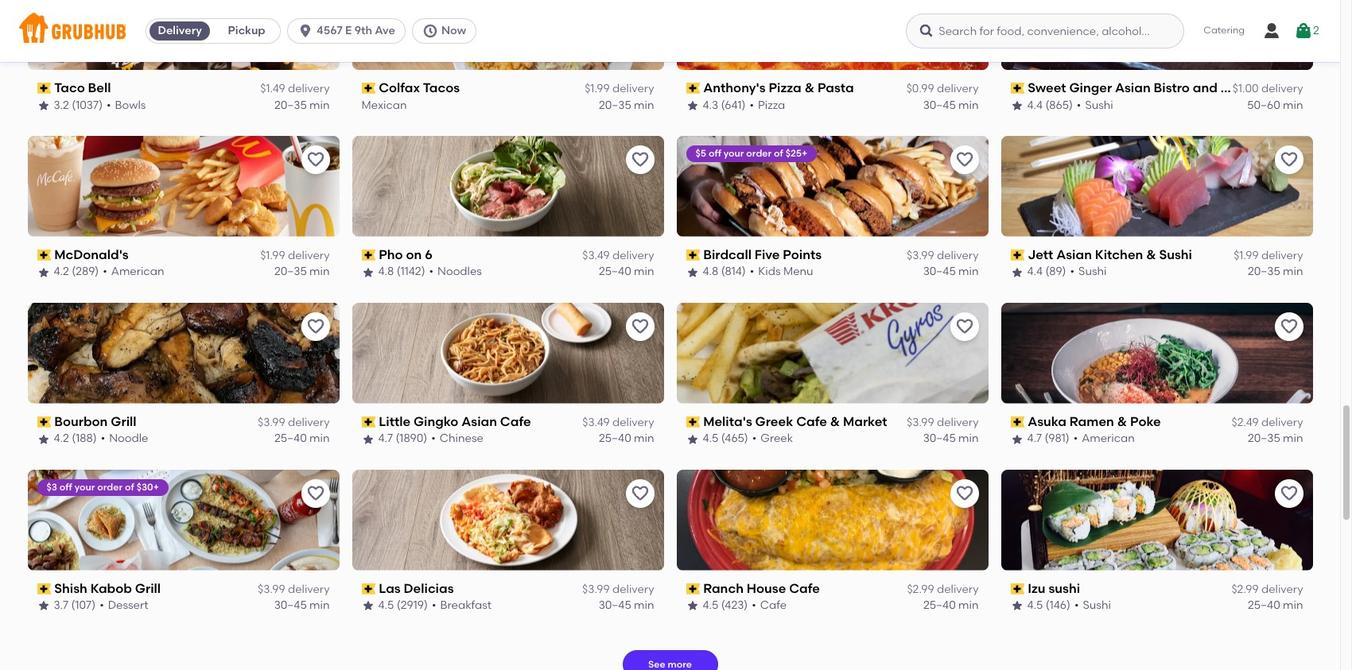 Task type: vqa. For each thing, say whether or not it's contained in the screenshot.


Task type: describe. For each thing, give the bounding box(es) containing it.
4.7 (981)
[[1028, 432, 1070, 446]]

izu sushi
[[1028, 581, 1081, 597]]

colfax tacos logo image
[[352, 0, 664, 70]]

catering button
[[1193, 13, 1257, 49]]

delivery
[[158, 24, 202, 37]]

delivery button
[[147, 18, 213, 44]]

delivery for bourbon grill
[[288, 416, 330, 430]]

star icon image for pho on 6
[[362, 266, 374, 279]]

$3.99 delivery for birdcall five points
[[907, 249, 979, 263]]

• cafe
[[752, 599, 787, 613]]

subscription pass image for jett asian kitchen & sushi
[[1011, 250, 1025, 261]]

star icon image for taco bell
[[37, 99, 50, 112]]

25–40 min for asian
[[599, 432, 655, 446]]

4.7 (1890)
[[378, 432, 428, 446]]

ranch
[[704, 581, 744, 597]]

30–45 min for points
[[924, 265, 979, 279]]

$3.49 for little gingko asian cafe
[[583, 416, 610, 430]]

& left pasta
[[805, 80, 815, 95]]

mexican
[[362, 98, 407, 112]]

• for asuka ramen & poke
[[1074, 432, 1078, 446]]

(1890)
[[396, 432, 428, 446]]

checkout
[[1222, 402, 1275, 416]]

subscription pass image for ranch house cafe
[[686, 584, 700, 595]]

30–45 for &
[[924, 98, 956, 112]]

taco
[[54, 80, 85, 95]]

to
[[1208, 402, 1220, 416]]

house
[[747, 581, 787, 597]]

sweet ginger asian bistro and sushi logo image
[[1002, 0, 1314, 70]]

30–45 min for cafe
[[924, 432, 979, 446]]

kitchen
[[1096, 247, 1144, 263]]

sushi up the 50–60
[[1221, 80, 1254, 95]]

pho on 6
[[379, 247, 433, 263]]

sushi for jett asian kitchen & sushi
[[1079, 265, 1107, 279]]

bourbon
[[54, 414, 108, 430]]

$2.99 for izu sushi
[[1232, 583, 1259, 597]]

main navigation navigation
[[0, 0, 1341, 62]]

20–35 for mcdonald's
[[275, 265, 307, 279]]

4.2 (188)
[[54, 432, 97, 446]]

$1.99 delivery for colfax tacos
[[585, 82, 655, 96]]

• sushi for asian
[[1077, 98, 1114, 112]]

mcdonald's logo image
[[27, 136, 339, 237]]

2 button
[[1295, 17, 1320, 45]]

svg image inside 2 button
[[1295, 21, 1314, 41]]

save this restaurant image for gingko
[[631, 317, 650, 336]]

kabob
[[90, 581, 132, 597]]

birdcall five points logo image
[[677, 136, 989, 237]]

$1.00
[[1233, 82, 1259, 96]]

25–40 for little gingko asian cafe
[[599, 432, 632, 446]]

25–40 min for 6
[[599, 265, 655, 279]]

$5
[[696, 148, 707, 159]]

25–40 for pho on 6
[[599, 265, 632, 279]]

• for birdcall five points
[[750, 265, 755, 279]]

• kids menu
[[750, 265, 814, 279]]

colfax tacos
[[379, 80, 460, 95]]

$3.99 delivery for melita's greek cafe & market
[[907, 416, 979, 430]]

delivery for asuka ramen & poke
[[1262, 416, 1304, 430]]

asuka ramen & poke logo image
[[1002, 303, 1314, 404]]

$5 off your order of $25+
[[696, 148, 808, 159]]

tacos
[[423, 80, 460, 95]]

$0.99
[[907, 82, 935, 96]]

• greek
[[753, 432, 794, 446]]

of for kabob
[[125, 482, 134, 493]]

• chinese
[[432, 432, 484, 446]]

min for jett asian kitchen & sushi
[[1284, 265, 1304, 279]]

american for mcdonald's
[[111, 265, 164, 279]]

more
[[668, 659, 692, 671]]

points
[[783, 247, 822, 263]]

izu
[[1028, 581, 1046, 597]]

order for five
[[747, 148, 772, 159]]

cafe down house
[[761, 599, 787, 613]]

$0.99 delivery
[[907, 82, 979, 96]]

save this restaurant image for delicias
[[631, 484, 650, 503]]

4.3 (641)
[[703, 98, 746, 112]]

$3.99 delivery for bourbon grill
[[258, 416, 330, 430]]

melita's greek cafe & market logo image
[[677, 303, 989, 404]]

star icon image for mcdonald's
[[37, 266, 50, 279]]

pasta
[[818, 80, 854, 95]]

cafe down little gingko asian cafe logo
[[500, 414, 531, 430]]

min for anthony's pizza & pasta
[[959, 98, 979, 112]]

20–35 min for mcdonald's
[[275, 265, 330, 279]]

4.8 (1142)
[[378, 265, 425, 279]]

anthony's pizza & pasta
[[704, 80, 854, 95]]

svg image for 4567 e 9th ave
[[298, 23, 314, 39]]

delivery for melita's greek cafe & market
[[937, 416, 979, 430]]

30–45 min for grill
[[274, 599, 330, 613]]

save this restaurant button for asuka ramen & poke
[[1275, 313, 1304, 341]]

4.2 (289)
[[54, 265, 99, 279]]

cafe right house
[[790, 581, 820, 597]]

min for ranch house cafe
[[959, 599, 979, 613]]

delivery for las delicias
[[613, 583, 655, 597]]

order for kabob
[[97, 482, 123, 493]]

delivery for ranch house cafe
[[937, 583, 979, 597]]

subscription pass image for little gingko asian cafe
[[362, 417, 376, 428]]

1 vertical spatial grill
[[135, 581, 161, 597]]

min for little gingko asian cafe
[[634, 432, 655, 446]]

subscription pass image for sweet ginger asian bistro and sushi
[[1011, 83, 1025, 94]]

on
[[406, 247, 422, 263]]

$3.99 for bourbon grill
[[258, 416, 285, 430]]

pickup
[[228, 24, 265, 37]]

• for jett asian kitchen & sushi
[[1071, 265, 1075, 279]]

e
[[345, 24, 352, 37]]

ranch house cafe
[[704, 581, 820, 597]]

& left market on the right bottom
[[831, 414, 840, 430]]

4.8 (814)
[[703, 265, 746, 279]]

(465)
[[722, 432, 749, 446]]

(289)
[[72, 265, 99, 279]]

(89)
[[1046, 265, 1067, 279]]

sweet ginger asian bistro and sushi
[[1028, 80, 1254, 95]]

save this restaurant image for sushi
[[1280, 484, 1299, 503]]

20–35 for taco bell
[[275, 98, 307, 112]]

3 svg image from the left
[[919, 23, 935, 39]]

$3.49 for pho on 6
[[583, 249, 610, 263]]

$3
[[47, 482, 57, 493]]

your for shish
[[75, 482, 95, 493]]

• for las delicias
[[432, 599, 436, 613]]

subscription pass image for taco bell
[[37, 83, 51, 94]]

save this restaurant button for melita's greek cafe & market
[[951, 313, 979, 341]]

proceed to checkout button
[[1111, 395, 1324, 424]]

6
[[425, 247, 433, 263]]

• for izu sushi
[[1075, 599, 1079, 613]]

$1.99 delivery for jett asian kitchen & sushi
[[1234, 249, 1304, 263]]

star icon image for birdcall five points
[[686, 266, 699, 279]]

(1142)
[[397, 265, 425, 279]]

bourbon grill logo image
[[27, 303, 339, 404]]

4.4 for sweet ginger asian bistro and sushi
[[1028, 98, 1043, 112]]

of for five
[[774, 148, 784, 159]]

save this restaurant image for ranch house cafe
[[955, 484, 974, 503]]

pizza for anthony's
[[769, 80, 802, 95]]

25–40 min for cafe
[[924, 599, 979, 613]]

min for izu sushi
[[1284, 599, 1304, 613]]

Search for food, convenience, alcohol... search field
[[907, 14, 1185, 49]]

dessert
[[108, 599, 148, 613]]

delivery for mcdonald's
[[288, 249, 330, 263]]

noodle
[[109, 432, 148, 446]]

now button
[[412, 18, 483, 44]]

and
[[1193, 80, 1218, 95]]

mcdonald's
[[54, 247, 129, 263]]

see more
[[649, 659, 692, 671]]

4.3
[[703, 98, 719, 112]]

4.5 (423)
[[703, 599, 748, 613]]

4.7 for little gingko asian cafe
[[378, 432, 393, 446]]

$1.00 delivery
[[1233, 82, 1304, 96]]

greek for melita's
[[756, 414, 794, 430]]

star icon image for ranch house cafe
[[686, 600, 699, 613]]

melita's greek cafe & market
[[704, 414, 888, 430]]

• american for asuka ramen & poke
[[1074, 432, 1135, 446]]

$2.99 for ranch house cafe
[[908, 583, 935, 597]]

las delicias
[[379, 581, 454, 597]]

4.4 (89)
[[1028, 265, 1067, 279]]

$3 off your order of $30+
[[47, 482, 159, 493]]

save this restaurant button for ranch house cafe
[[951, 480, 979, 508]]

save this restaurant button for little gingko asian cafe
[[626, 313, 655, 341]]

50–60
[[1248, 98, 1281, 112]]

star icon image for jett asian kitchen & sushi
[[1011, 266, 1024, 279]]

20–35 min for taco bell
[[275, 98, 330, 112]]

• american for mcdonald's
[[103, 265, 164, 279]]

• dessert
[[100, 599, 148, 613]]

$3.99 delivery for las delicias
[[583, 583, 655, 597]]

0 vertical spatial grill
[[111, 414, 137, 430]]

save this restaurant button for mcdonald's
[[301, 146, 330, 174]]

pickup button
[[213, 18, 280, 44]]

delivery for birdcall five points
[[937, 249, 979, 263]]

shish
[[54, 581, 87, 597]]

save this restaurant image for grill
[[306, 317, 325, 336]]

ginger
[[1070, 80, 1113, 95]]

asian for cafe
[[462, 414, 497, 430]]

$3.99 for birdcall five points
[[907, 249, 935, 263]]



Task type: locate. For each thing, give the bounding box(es) containing it.
svg image up $1.00 delivery
[[1295, 21, 1314, 41]]

1 vertical spatial 4.2
[[54, 432, 69, 446]]

4567 e 9th ave button
[[287, 18, 412, 44]]

4.5 down izu
[[1028, 599, 1044, 613]]

min for birdcall five points
[[959, 265, 979, 279]]

1 vertical spatial american
[[1082, 432, 1135, 446]]

4567
[[317, 24, 343, 37]]

subscription pass image left mcdonald's
[[37, 250, 51, 261]]

grill up dessert
[[135, 581, 161, 597]]

4.5 (2919)
[[378, 599, 428, 613]]

1 horizontal spatial order
[[747, 148, 772, 159]]

• for melita's greek cafe & market
[[753, 432, 757, 446]]

grill up • noodle
[[111, 414, 137, 430]]

0 vertical spatial • sushi
[[1077, 98, 1114, 112]]

birdcall five points
[[704, 247, 822, 263]]

& right kitchen at right top
[[1147, 247, 1157, 263]]

• right (188)
[[101, 432, 105, 446]]

1 vertical spatial $3.49 delivery
[[583, 416, 655, 430]]

greek
[[756, 414, 794, 430], [761, 432, 794, 446]]

star icon image left 4.5 (465)
[[686, 433, 699, 446]]

svg image inside now button
[[422, 23, 438, 39]]

star icon image for asuka ramen & poke
[[1011, 433, 1024, 446]]

1 horizontal spatial 4.8
[[703, 265, 719, 279]]

your right $3
[[75, 482, 95, 493]]

1 $3.49 from the top
[[583, 249, 610, 263]]

4.8 down the pho
[[378, 265, 394, 279]]

$2.99 delivery for ranch house cafe
[[908, 583, 979, 597]]

(1037)
[[72, 98, 103, 112]]

1 vertical spatial • american
[[1074, 432, 1135, 446]]

your
[[724, 148, 744, 159], [75, 482, 95, 493]]

4.7 down asuka
[[1028, 432, 1043, 446]]

your right $5 at the top
[[724, 148, 744, 159]]

(107)
[[71, 599, 96, 613]]

birdcall
[[704, 247, 752, 263]]

save this restaurant image for on
[[631, 150, 650, 169]]

• for little gingko asian cafe
[[432, 432, 436, 446]]

delivery
[[288, 82, 330, 96], [613, 82, 655, 96], [937, 82, 979, 96], [1262, 82, 1304, 96], [288, 249, 330, 263], [613, 249, 655, 263], [937, 249, 979, 263], [1262, 249, 1304, 263], [288, 416, 330, 430], [613, 416, 655, 430], [937, 416, 979, 430], [1262, 416, 1304, 430], [288, 583, 330, 597], [613, 583, 655, 597], [937, 583, 979, 597], [1262, 583, 1304, 597]]

1 svg image from the left
[[1263, 21, 1282, 41]]

• bowls
[[107, 98, 146, 112]]

4.2 left (289) at the top left
[[54, 265, 69, 279]]

delivery for izu sushi
[[1262, 583, 1304, 597]]

• down bell
[[107, 98, 111, 112]]

subscription pass image up mexican
[[362, 83, 376, 94]]

subscription pass image left ranch
[[686, 584, 700, 595]]

min for las delicias
[[634, 599, 655, 613]]

• down delicias
[[432, 599, 436, 613]]

$1.99 for jett asian kitchen & sushi
[[1234, 249, 1259, 263]]

1 horizontal spatial asian
[[1057, 247, 1093, 263]]

2 horizontal spatial asian
[[1116, 80, 1151, 95]]

(865)
[[1046, 98, 1073, 112]]

0 vertical spatial asian
[[1116, 80, 1151, 95]]

1 vertical spatial greek
[[761, 432, 794, 446]]

delicias
[[404, 581, 454, 597]]

1 horizontal spatial svg image
[[1295, 21, 1314, 41]]

1 vertical spatial off
[[60, 482, 72, 493]]

subscription pass image
[[362, 83, 376, 94], [686, 83, 700, 94], [1011, 83, 1025, 94], [362, 250, 376, 261], [686, 250, 700, 261], [1011, 250, 1025, 261], [37, 417, 51, 428], [362, 417, 376, 428], [37, 584, 51, 595], [1011, 584, 1025, 595]]

0 vertical spatial order
[[747, 148, 772, 159]]

star icon image left 4.5 (146)
[[1011, 600, 1024, 613]]

market
[[844, 414, 888, 430]]

0 horizontal spatial your
[[75, 482, 95, 493]]

little gingko asian cafe
[[379, 414, 531, 430]]

svg image left the 4567
[[298, 23, 314, 39]]

anthony's pizza & pasta logo image
[[677, 0, 989, 70]]

1 horizontal spatial off
[[709, 148, 722, 159]]

0 vertical spatial $3.49
[[583, 249, 610, 263]]

1 horizontal spatial of
[[774, 148, 784, 159]]

• right (641)
[[750, 98, 754, 112]]

asuka
[[1028, 414, 1067, 430]]

1 $2.99 from the left
[[908, 583, 935, 597]]

min for melita's greek cafe & market
[[959, 432, 979, 446]]

sushi for sweet ginger asian bistro and sushi
[[1086, 98, 1114, 112]]

(814)
[[722, 265, 746, 279]]

subscription pass image left taco
[[37, 83, 51, 94]]

delivery for pho on 6
[[613, 249, 655, 263]]

star icon image left 4.8 (814)
[[686, 266, 699, 279]]

ave
[[375, 24, 395, 37]]

star icon image for shish kabob grill
[[37, 600, 50, 613]]

subscription pass image left shish
[[37, 584, 51, 595]]

proceed
[[1160, 402, 1206, 416]]

subscription pass image left bourbon
[[37, 417, 51, 428]]

delivery for sweet ginger asian bistro and sushi
[[1262, 82, 1304, 96]]

• down '6'
[[429, 265, 434, 279]]

0 vertical spatial american
[[111, 265, 164, 279]]

pizza up • pizza
[[769, 80, 802, 95]]

4.7 for asuka ramen & poke
[[1028, 432, 1043, 446]]

4.5 left (465)
[[703, 432, 719, 446]]

0 vertical spatial greek
[[756, 414, 794, 430]]

25–40 for ranch house cafe
[[924, 599, 956, 613]]

4.5 down ranch
[[703, 599, 719, 613]]

(981)
[[1045, 432, 1070, 446]]

20–35 for asuka ramen & poke
[[1249, 432, 1281, 446]]

• right (465)
[[753, 432, 757, 446]]

las delicias logo image
[[352, 470, 664, 571]]

4.7 down little
[[378, 432, 393, 446]]

star icon image
[[37, 99, 50, 112], [686, 99, 699, 112], [1011, 99, 1024, 112], [37, 266, 50, 279], [362, 266, 374, 279], [686, 266, 699, 279], [1011, 266, 1024, 279], [37, 433, 50, 446], [362, 433, 374, 446], [686, 433, 699, 446], [1011, 433, 1024, 446], [37, 600, 50, 613], [362, 600, 374, 613], [686, 600, 699, 613], [1011, 600, 1024, 613]]

little gingko asian cafe logo image
[[352, 303, 664, 404]]

• pizza
[[750, 98, 786, 112]]

50–60 min
[[1248, 98, 1304, 112]]

1 horizontal spatial $2.99 delivery
[[1232, 583, 1304, 597]]

$3.49 delivery
[[583, 249, 655, 263], [583, 416, 655, 430]]

taco bell logo image
[[27, 0, 339, 70]]

svg image
[[298, 23, 314, 39], [422, 23, 438, 39], [919, 23, 935, 39]]

delivery for taco bell
[[288, 82, 330, 96]]

2 4.2 from the top
[[54, 432, 69, 446]]

star icon image left 4.8 (1142)
[[362, 266, 374, 279]]

1 4.7 from the left
[[378, 432, 393, 446]]

star icon image left 3.2
[[37, 99, 50, 112]]

subscription pass image left the pho
[[362, 250, 376, 261]]

30–45 for points
[[924, 265, 956, 279]]

$1.99 delivery
[[585, 82, 655, 96], [260, 249, 330, 263], [1234, 249, 1304, 263]]

cafe left market on the right bottom
[[797, 414, 828, 430]]

1 4.2 from the top
[[54, 265, 69, 279]]

0 horizontal spatial order
[[97, 482, 123, 493]]

3.7
[[54, 599, 69, 613]]

4.5 down the las
[[378, 599, 394, 613]]

4.4 (865)
[[1028, 98, 1073, 112]]

subscription pass image left the las
[[362, 584, 376, 595]]

$3.49 delivery for little gingko asian cafe
[[583, 416, 655, 430]]

• american down asuka ramen & poke
[[1074, 432, 1135, 446]]

subscription pass image for pho on 6
[[362, 250, 376, 261]]

see
[[649, 659, 666, 671]]

(146)
[[1046, 599, 1071, 613]]

asian up chinese
[[462, 414, 497, 430]]

$3.99
[[907, 249, 935, 263], [258, 416, 285, 430], [907, 416, 935, 430], [258, 583, 285, 597], [583, 583, 610, 597]]

4.5 for las delicias
[[378, 599, 394, 613]]

subscription pass image for mcdonald's
[[37, 250, 51, 261]]

svg image left now
[[422, 23, 438, 39]]

star icon image for melita's greek cafe & market
[[686, 433, 699, 446]]

4.8 left (814)
[[703, 265, 719, 279]]

• right (289) at the top left
[[103, 265, 107, 279]]

2 svg image from the left
[[422, 23, 438, 39]]

• for shish kabob grill
[[100, 599, 104, 613]]

subscription pass image left sweet at the right
[[1011, 83, 1025, 94]]

1 horizontal spatial • american
[[1074, 432, 1135, 446]]

0 horizontal spatial off
[[60, 482, 72, 493]]

jett asian kitchen & sushi  logo image
[[1002, 136, 1314, 237]]

• sushi down ginger
[[1077, 98, 1114, 112]]

star icon image left 4.7 (1890)
[[362, 433, 374, 446]]

• sushi
[[1077, 98, 1114, 112], [1071, 265, 1107, 279], [1075, 599, 1112, 613]]

2 vertical spatial asian
[[462, 414, 497, 430]]

1 horizontal spatial american
[[1082, 432, 1135, 446]]

4.4 down jett
[[1028, 265, 1043, 279]]

0 horizontal spatial save this restaurant image
[[306, 484, 325, 503]]

save this restaurant button
[[301, 146, 330, 174], [626, 146, 655, 174], [951, 146, 979, 174], [1275, 146, 1304, 174], [301, 313, 330, 341], [626, 313, 655, 341], [951, 313, 979, 341], [1275, 313, 1304, 341], [301, 480, 330, 508], [626, 480, 655, 508], [951, 480, 979, 508], [1275, 480, 1304, 508]]

0 horizontal spatial asian
[[462, 414, 497, 430]]

off for shish
[[60, 482, 72, 493]]

of left "$25+"
[[774, 148, 784, 159]]

0 vertical spatial of
[[774, 148, 784, 159]]

0 vertical spatial 4.4
[[1028, 98, 1043, 112]]

1 horizontal spatial save this restaurant image
[[955, 484, 974, 503]]

subscription pass image left asuka
[[1011, 417, 1025, 428]]

3.2 (1037)
[[54, 98, 103, 112]]

4.5 for izu sushi
[[1028, 599, 1044, 613]]

• sushi down sushi
[[1075, 599, 1112, 613]]

30–45
[[924, 98, 956, 112], [924, 265, 956, 279], [924, 432, 956, 446], [274, 599, 307, 613], [599, 599, 632, 613]]

0 horizontal spatial american
[[111, 265, 164, 279]]

0 horizontal spatial $2.99 delivery
[[908, 583, 979, 597]]

1 vertical spatial your
[[75, 482, 95, 493]]

grill
[[111, 414, 137, 430], [135, 581, 161, 597]]

sushi
[[1049, 581, 1081, 597]]

1 vertical spatial • sushi
[[1071, 265, 1107, 279]]

• right (981)
[[1074, 432, 1078, 446]]

2 horizontal spatial $1.99
[[1234, 249, 1259, 263]]

subscription pass image left birdcall
[[686, 250, 700, 261]]

star icon image left 4.5 (2919)
[[362, 600, 374, 613]]

your for birdcall
[[724, 148, 744, 159]]

$25+
[[786, 148, 808, 159]]

$2.99 delivery
[[908, 583, 979, 597], [1232, 583, 1304, 597]]

0 vertical spatial your
[[724, 148, 744, 159]]

see more button
[[623, 651, 718, 671]]

now
[[442, 24, 467, 37]]

american down asuka ramen & poke
[[1082, 432, 1135, 446]]

asian left bistro
[[1116, 80, 1151, 95]]

anthony's
[[704, 80, 766, 95]]

2 4.8 from the left
[[703, 265, 719, 279]]

$30+
[[137, 482, 159, 493]]

• for anthony's pizza & pasta
[[750, 98, 754, 112]]

1 vertical spatial 4.4
[[1028, 265, 1043, 279]]

$3.99 for shish kabob grill
[[258, 583, 285, 597]]

save this restaurant image for greek
[[955, 317, 974, 336]]

• down gingko
[[432, 432, 436, 446]]

2 4.7 from the left
[[1028, 432, 1043, 446]]

save this restaurant image for jett asian kitchen & sushi
[[1280, 150, 1299, 169]]

svg image
[[1263, 21, 1282, 41], [1295, 21, 1314, 41]]

subscription pass image left anthony's
[[686, 83, 700, 94]]

0 horizontal spatial • american
[[103, 265, 164, 279]]

4.2 for bourbon grill
[[54, 432, 69, 446]]

sushi right (146)
[[1083, 599, 1112, 613]]

4.5
[[703, 432, 719, 446], [378, 599, 394, 613], [703, 599, 719, 613], [1028, 599, 1044, 613]]

2 $2.99 from the left
[[1232, 583, 1259, 597]]

taco bell
[[54, 80, 111, 95]]

1 horizontal spatial $1.99 delivery
[[585, 82, 655, 96]]

2 horizontal spatial $1.99 delivery
[[1234, 249, 1304, 263]]

$2.99 delivery for izu sushi
[[1232, 583, 1304, 597]]

1 horizontal spatial 4.7
[[1028, 432, 1043, 446]]

0 horizontal spatial svg image
[[1263, 21, 1282, 41]]

subscription pass image for birdcall five points
[[686, 250, 700, 261]]

1 vertical spatial order
[[97, 482, 123, 493]]

subscription pass image for izu sushi
[[1011, 584, 1025, 595]]

star icon image left '4.4 (865)'
[[1011, 99, 1024, 112]]

• right (89)
[[1071, 265, 1075, 279]]

$2.49
[[1232, 416, 1259, 430]]

0 vertical spatial • american
[[103, 265, 164, 279]]

subscription pass image for melita's greek cafe & market
[[686, 417, 700, 428]]

$1.49
[[260, 82, 285, 96]]

order left the $30+
[[97, 482, 123, 493]]

0 horizontal spatial 4.7
[[378, 432, 393, 446]]

& left 'poke'
[[1118, 414, 1128, 430]]

(423)
[[722, 599, 748, 613]]

pho on 6 logo image
[[352, 136, 664, 237]]

2 horizontal spatial save this restaurant image
[[1280, 150, 1299, 169]]

subscription pass image left little
[[362, 417, 376, 428]]

• for ranch house cafe
[[752, 599, 757, 613]]

las
[[379, 581, 401, 597]]

svg image inside 4567 e 9th ave button
[[298, 23, 314, 39]]

of left the $30+
[[125, 482, 134, 493]]

1 4.4 from the top
[[1028, 98, 1043, 112]]

1 vertical spatial of
[[125, 482, 134, 493]]

0 vertical spatial pizza
[[769, 80, 802, 95]]

$2.49 delivery
[[1232, 416, 1304, 430]]

off right $5 at the top
[[709, 148, 722, 159]]

jett
[[1028, 247, 1054, 263]]

• for taco bell
[[107, 98, 111, 112]]

4.8 for birdcall five points
[[703, 265, 719, 279]]

•
[[107, 98, 111, 112], [750, 98, 754, 112], [1077, 98, 1082, 112], [103, 265, 107, 279], [429, 265, 434, 279], [750, 265, 755, 279], [1071, 265, 1075, 279], [101, 432, 105, 446], [432, 432, 436, 446], [753, 432, 757, 446], [1074, 432, 1078, 446], [100, 599, 104, 613], [432, 599, 436, 613], [752, 599, 757, 613], [1075, 599, 1079, 613]]

$3.99 for las delicias
[[583, 583, 610, 597]]

delivery for little gingko asian cafe
[[613, 416, 655, 430]]

svg image up the '$0.99'
[[919, 23, 935, 39]]

30–45 min for &
[[924, 98, 979, 112]]

subscription pass image for anthony's pizza & pasta
[[686, 83, 700, 94]]

$3.99 for melita's greek cafe & market
[[907, 416, 935, 430]]

greek down "melita's greek cafe & market"
[[761, 432, 794, 446]]

4.8
[[378, 265, 394, 279], [703, 265, 719, 279]]

20–35 min for colfax tacos
[[599, 98, 655, 112]]

star icon image left 4.2 (289)
[[37, 266, 50, 279]]

• right (865)
[[1077, 98, 1082, 112]]

0 horizontal spatial 4.8
[[378, 265, 394, 279]]

2 $2.99 delivery from the left
[[1232, 583, 1304, 597]]

1 vertical spatial pizza
[[758, 98, 786, 112]]

1 horizontal spatial svg image
[[422, 23, 438, 39]]

catering
[[1204, 25, 1245, 36]]

subscription pass image
[[37, 83, 51, 94], [37, 250, 51, 261], [686, 417, 700, 428], [1011, 417, 1025, 428], [362, 584, 376, 595], [686, 584, 700, 595]]

2 4.4 from the top
[[1028, 265, 1043, 279]]

1 horizontal spatial your
[[724, 148, 744, 159]]

20–35 for jett asian kitchen & sushi
[[1249, 265, 1281, 279]]

$3.49
[[583, 249, 610, 263], [583, 416, 610, 430]]

subscription pass image for asuka ramen & poke
[[1011, 417, 1025, 428]]

2 vertical spatial • sushi
[[1075, 599, 1112, 613]]

4.4 for jett asian kitchen & sushi
[[1028, 265, 1043, 279]]

subscription pass image left melita's
[[686, 417, 700, 428]]

1 svg image from the left
[[298, 23, 314, 39]]

jett asian kitchen & sushi
[[1028, 247, 1193, 263]]

subscription pass image left izu
[[1011, 584, 1025, 595]]

order left "$25+"
[[747, 148, 772, 159]]

save this restaurant button for jett asian kitchen & sushi
[[1275, 146, 1304, 174]]

gingko
[[414, 414, 459, 430]]

20–35 min
[[275, 98, 330, 112], [599, 98, 655, 112], [275, 265, 330, 279], [1249, 265, 1304, 279], [1249, 432, 1304, 446]]

star icon image left 4.7 (981)
[[1011, 433, 1024, 446]]

breakfast
[[440, 599, 492, 613]]

greek for •
[[761, 432, 794, 446]]

1 vertical spatial asian
[[1057, 247, 1093, 263]]

subscription pass image for colfax tacos
[[362, 83, 376, 94]]

sushi down ginger
[[1086, 98, 1114, 112]]

1 vertical spatial $3.49
[[583, 416, 610, 430]]

0 vertical spatial off
[[709, 148, 722, 159]]

subscription pass image left jett
[[1011, 250, 1025, 261]]

4.5 (146)
[[1028, 599, 1071, 613]]

american down mcdonald's
[[111, 265, 164, 279]]

pizza down anthony's pizza & pasta
[[758, 98, 786, 112]]

star icon image left 4.4 (89)
[[1011, 266, 1024, 279]]

1 horizontal spatial $2.99
[[1232, 583, 1259, 597]]

0 horizontal spatial of
[[125, 482, 134, 493]]

0 horizontal spatial $2.99
[[908, 583, 935, 597]]

0 vertical spatial $3.49 delivery
[[583, 249, 655, 263]]

1 4.8 from the left
[[378, 265, 394, 279]]

1 $3.49 delivery from the top
[[583, 249, 655, 263]]

0 horizontal spatial svg image
[[298, 23, 314, 39]]

colfax
[[379, 80, 420, 95]]

star icon image left 4.5 (423) on the right bottom of the page
[[686, 600, 699, 613]]

• american down mcdonald's
[[103, 265, 164, 279]]

ranch house cafe logo image
[[677, 470, 989, 571]]

• down "shish kabob grill"
[[100, 599, 104, 613]]

save this restaurant image
[[1280, 150, 1299, 169], [306, 484, 325, 503], [955, 484, 974, 503]]

$1.99 delivery for mcdonald's
[[260, 249, 330, 263]]

20–35 for colfax tacos
[[599, 98, 632, 112]]

greek up • greek
[[756, 414, 794, 430]]

• sushi for kitchen
[[1071, 265, 1107, 279]]

svg image left 2 button
[[1263, 21, 1282, 41]]

shish kabob grill logo image
[[27, 470, 339, 571]]

• down ranch house cafe
[[752, 599, 757, 613]]

min for bourbon grill
[[310, 432, 330, 446]]

sushi right kitchen at right top
[[1160, 247, 1193, 263]]

• sushi down jett asian kitchen & sushi
[[1071, 265, 1107, 279]]

0 vertical spatial 4.2
[[54, 265, 69, 279]]

0 horizontal spatial $1.99
[[260, 249, 285, 263]]

save this restaurant image
[[306, 150, 325, 169], [631, 150, 650, 169], [955, 150, 974, 169], [306, 317, 325, 336], [631, 317, 650, 336], [955, 317, 974, 336], [1280, 317, 1299, 336], [631, 484, 650, 503], [1280, 484, 1299, 503]]

2 $3.49 from the top
[[583, 416, 610, 430]]

save this restaurant button for izu sushi
[[1275, 480, 1304, 508]]

svg image for now
[[422, 23, 438, 39]]

(2919)
[[397, 599, 428, 613]]

delivery for anthony's pizza & pasta
[[937, 82, 979, 96]]

pho
[[379, 247, 403, 263]]

star icon image left 4.3
[[686, 99, 699, 112]]

4.4 down sweet at the right
[[1028, 98, 1043, 112]]

• right (146)
[[1075, 599, 1079, 613]]

• noodles
[[429, 265, 482, 279]]

20–35 min for asuka ramen & poke
[[1249, 432, 1304, 446]]

2 $3.49 delivery from the top
[[583, 416, 655, 430]]

• noodle
[[101, 432, 148, 446]]

melita's
[[704, 414, 753, 430]]

save this restaurant button for bourbon grill
[[301, 313, 330, 341]]

izu sushi logo image
[[1002, 470, 1314, 571]]

4.5 (465)
[[703, 432, 749, 446]]

25–40 for izu sushi
[[1249, 599, 1281, 613]]

1 $2.99 delivery from the left
[[908, 583, 979, 597]]

star icon image left 3.7
[[37, 600, 50, 613]]

(188)
[[72, 432, 97, 446]]

star icon image for sweet ginger asian bistro and sushi
[[1011, 99, 1024, 112]]

save this restaurant image for ramen
[[1280, 317, 1299, 336]]

asian up (89)
[[1057, 247, 1093, 263]]

sushi down jett asian kitchen & sushi
[[1079, 265, 1107, 279]]

off right $3
[[60, 482, 72, 493]]

2 horizontal spatial svg image
[[919, 23, 935, 39]]

25–40 min
[[599, 265, 655, 279], [275, 432, 330, 446], [599, 432, 655, 446], [924, 599, 979, 613], [1249, 599, 1304, 613]]

4.2 left (188)
[[54, 432, 69, 446]]

pizza for •
[[758, 98, 786, 112]]

• left kids
[[750, 265, 755, 279]]

3.7 (107)
[[54, 599, 96, 613]]

1 horizontal spatial $1.99
[[585, 82, 610, 96]]

min for colfax tacos
[[634, 98, 655, 112]]

bourbon grill
[[54, 414, 137, 430]]

shish kabob grill
[[54, 581, 161, 597]]

bell
[[88, 80, 111, 95]]

0 horizontal spatial $1.99 delivery
[[260, 249, 330, 263]]

sushi
[[1221, 80, 1254, 95], [1086, 98, 1114, 112], [1160, 247, 1193, 263], [1079, 265, 1107, 279], [1083, 599, 1112, 613]]

2 svg image from the left
[[1295, 21, 1314, 41]]

star icon image for little gingko asian cafe
[[362, 433, 374, 446]]

little
[[379, 414, 411, 430]]

star icon image left 4.2 (188)
[[37, 433, 50, 446]]

delivery for shish kabob grill
[[288, 583, 330, 597]]



